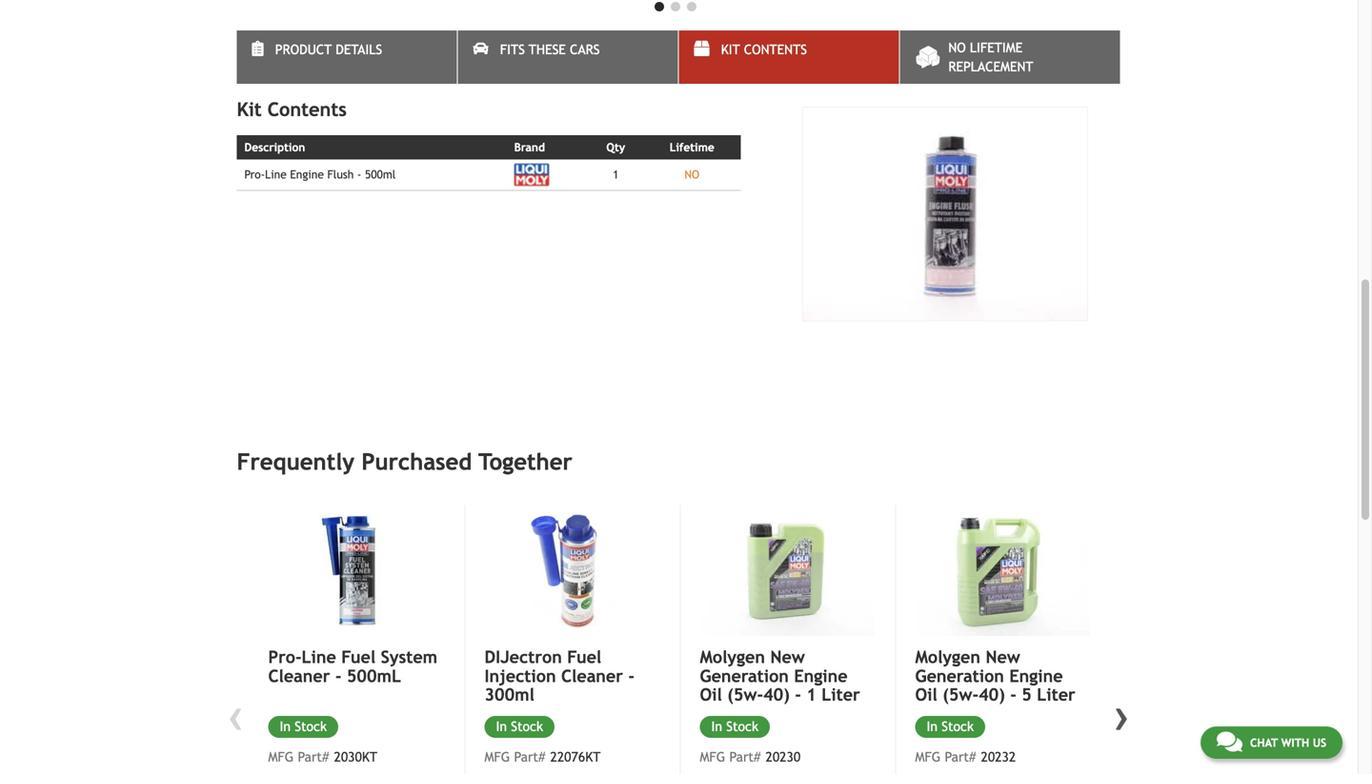 Task type: locate. For each thing, give the bounding box(es) containing it.
mfg for pro-line fuel system cleaner - 500ml
[[268, 750, 294, 765]]

fuel
[[341, 648, 376, 668], [567, 648, 602, 668]]

oil for molygen new generation engine oil (5w-40) - 1 liter
[[700, 685, 722, 705]]

0 horizontal spatial pro-
[[244, 168, 265, 181]]

fuel left system
[[341, 648, 376, 668]]

0 horizontal spatial fuel
[[341, 648, 376, 668]]

in up the mfg part# 20230 at right
[[712, 720, 723, 735]]

3 in from the left
[[712, 720, 723, 735]]

engine left flush
[[290, 168, 324, 181]]

molygen new generation engine oil (5w-40) - 1 liter image
[[700, 506, 874, 637]]

0 horizontal spatial generation
[[700, 667, 789, 687]]

oil
[[700, 685, 722, 705], [915, 685, 938, 705]]

2 new from the left
[[986, 648, 1021, 668]]

in for pro-line fuel system cleaner - 500ml
[[280, 720, 291, 735]]

1 vertical spatial 1
[[807, 685, 817, 705]]

in stock up mfg part# 2030kt
[[280, 720, 327, 735]]

1 horizontal spatial molygen
[[915, 648, 981, 668]]

1 horizontal spatial oil
[[915, 685, 938, 705]]

1 stock from the left
[[295, 720, 327, 735]]

engine inside molygen new generation engine oil (5w-40) - 5 liter
[[1010, 667, 1063, 687]]

in stock up mfg part# 20232
[[927, 720, 974, 735]]

part# left the '22076kt'
[[514, 750, 545, 765]]

4 part# from the left
[[945, 750, 976, 765]]

0 vertical spatial kit contents
[[721, 42, 807, 57]]

cleaner right "injection"
[[561, 667, 623, 687]]

engine up 20230
[[794, 667, 848, 687]]

generation inside molygen new generation engine oil (5w-40) - 1 liter
[[700, 667, 789, 687]]

new for 1
[[771, 648, 805, 668]]

stock for pro-line fuel system cleaner - 500ml
[[295, 720, 327, 735]]

(5w- up the mfg part# 20230 at right
[[727, 685, 764, 705]]

details
[[336, 42, 382, 57]]

2 liter from the left
[[1037, 685, 1076, 705]]

generation left 5
[[915, 667, 1005, 687]]

pro- left 500ml at left bottom
[[268, 648, 302, 668]]

stock for molygen new generation engine oil (5w-40) - 1 liter
[[727, 720, 759, 735]]

0 horizontal spatial oil
[[700, 685, 722, 705]]

1 new from the left
[[771, 648, 805, 668]]

0 vertical spatial kit
[[721, 42, 740, 57]]

2 fuel from the left
[[567, 648, 602, 668]]

0 horizontal spatial 40)
[[764, 685, 790, 705]]

2 molygen from the left
[[915, 648, 981, 668]]

1 horizontal spatial contents
[[744, 42, 807, 57]]

frequently purchased together
[[237, 449, 573, 476]]

part# left 2030kt
[[298, 750, 329, 765]]

1 vertical spatial kit contents
[[237, 98, 347, 121]]

4 in stock from the left
[[927, 720, 974, 735]]

cleaner inside pro-line fuel system cleaner - 500ml
[[268, 667, 330, 687]]

part#
[[298, 750, 329, 765], [514, 750, 545, 765], [730, 750, 761, 765], [945, 750, 976, 765]]

cleaner
[[268, 667, 330, 687], [561, 667, 623, 687]]

40) up 20230
[[764, 685, 790, 705]]

1 horizontal spatial liter
[[1037, 685, 1076, 705]]

0 horizontal spatial no
[[685, 168, 700, 181]]

engine
[[290, 168, 324, 181], [794, 667, 848, 687], [1010, 667, 1063, 687]]

pro-line fuel system cleaner - 500ml image
[[268, 506, 444, 637]]

system
[[381, 648, 438, 668]]

1 horizontal spatial new
[[986, 648, 1021, 668]]

1 vertical spatial line
[[302, 648, 336, 668]]

liter inside molygen new generation engine oil (5w-40) - 1 liter
[[822, 685, 860, 705]]

1 liter from the left
[[822, 685, 860, 705]]

2 generation from the left
[[915, 667, 1005, 687]]

molygen new generation engine oil (5w-40) - 5 liter image
[[915, 506, 1090, 637]]

2 stock from the left
[[511, 720, 543, 735]]

0 horizontal spatial (5w-
[[727, 685, 764, 705]]

0 vertical spatial lifetime
[[970, 40, 1023, 55]]

dijectron fuel injection cleaner - 300ml image
[[485, 506, 659, 637]]

1 horizontal spatial lifetime
[[970, 40, 1023, 55]]

1 vertical spatial no
[[685, 168, 700, 181]]

0 horizontal spatial 1
[[613, 168, 619, 181]]

2 in from the left
[[496, 720, 507, 735]]

in stock for pro-line fuel system cleaner - 500ml
[[280, 720, 327, 735]]

in stock down the 300ml
[[496, 720, 543, 735]]

2030kt
[[334, 750, 377, 765]]

generation up the mfg part# 20230 at right
[[700, 667, 789, 687]]

in stock up the mfg part# 20230 at right
[[712, 720, 759, 735]]

engine for molygen new generation engine oil (5w-40) - 1 liter
[[794, 667, 848, 687]]

1 40) from the left
[[764, 685, 790, 705]]

together
[[479, 449, 573, 476]]

4 in from the left
[[927, 720, 938, 735]]

22076kt
[[550, 750, 601, 765]]

0 horizontal spatial kit contents
[[237, 98, 347, 121]]

generation inside molygen new generation engine oil (5w-40) - 5 liter
[[915, 667, 1005, 687]]

cars
[[570, 42, 600, 57]]

40) for 5
[[979, 685, 1005, 705]]

generation for molygen new generation engine oil (5w-40) - 1 liter
[[700, 667, 789, 687]]

molygen new generation engine oil (5w-40) - 5 liter link
[[915, 648, 1090, 705]]

0 horizontal spatial cleaner
[[268, 667, 330, 687]]

comments image
[[1217, 731, 1243, 754]]

1 horizontal spatial fuel
[[567, 648, 602, 668]]

engine inside molygen new generation engine oil (5w-40) - 1 liter
[[794, 667, 848, 687]]

1 generation from the left
[[700, 667, 789, 687]]

mfg part# 22076kt
[[485, 750, 601, 765]]

40) for 1
[[764, 685, 790, 705]]

0 horizontal spatial molygen
[[700, 648, 765, 668]]

kit contents
[[721, 42, 807, 57], [237, 98, 347, 121]]

fuel right dijectron
[[567, 648, 602, 668]]

these
[[529, 42, 566, 57]]

no for no
[[685, 168, 700, 181]]

1 horizontal spatial 40)
[[979, 685, 1005, 705]]

2 part# from the left
[[514, 750, 545, 765]]

0 vertical spatial 1
[[613, 168, 619, 181]]

pro- down 'description'
[[244, 168, 265, 181]]

oil for molygen new generation engine oil (5w-40) - 5 liter
[[915, 685, 938, 705]]

line left 500ml at left bottom
[[302, 648, 336, 668]]

kit
[[721, 42, 740, 57], [237, 98, 262, 121]]

stock
[[295, 720, 327, 735], [511, 720, 543, 735], [727, 720, 759, 735], [942, 720, 974, 735]]

1
[[613, 168, 619, 181], [807, 685, 817, 705]]

1 fuel from the left
[[341, 648, 376, 668]]

pro- inside pro-line fuel system cleaner - 500ml
[[268, 648, 302, 668]]

in up mfg part# 2030kt
[[280, 720, 291, 735]]

1 horizontal spatial engine
[[794, 667, 848, 687]]

part# left 20232
[[945, 750, 976, 765]]

40) inside molygen new generation engine oil (5w-40) - 5 liter
[[979, 685, 1005, 705]]

1 horizontal spatial cleaner
[[561, 667, 623, 687]]

1 vertical spatial kit
[[237, 98, 262, 121]]

1 part# from the left
[[298, 750, 329, 765]]

liter
[[822, 685, 860, 705], [1037, 685, 1076, 705]]

pro-
[[244, 168, 265, 181], [268, 648, 302, 668]]

line down 'description'
[[265, 168, 287, 181]]

1 vertical spatial lifetime
[[670, 141, 715, 154]]

1 (5w- from the left
[[727, 685, 764, 705]]

pro-line engine flush - 500ml
[[244, 168, 396, 181]]

stock up mfg part# 22076kt at the bottom of the page
[[511, 720, 543, 735]]

oil inside molygen new generation engine oil (5w-40) - 5 liter
[[915, 685, 938, 705]]

new down molygen new generation engine oil (5w-40) - 1 liter image at the right bottom of the page
[[771, 648, 805, 668]]

in
[[280, 720, 291, 735], [496, 720, 507, 735], [712, 720, 723, 735], [927, 720, 938, 735]]

(5w-
[[727, 685, 764, 705], [943, 685, 979, 705]]

cleaner inside dijectron fuel injection cleaner - 300ml
[[561, 667, 623, 687]]

4 stock from the left
[[942, 720, 974, 735]]

1 in from the left
[[280, 720, 291, 735]]

1 horizontal spatial (5w-
[[943, 685, 979, 705]]

molygen inside molygen new generation engine oil (5w-40) - 5 liter
[[915, 648, 981, 668]]

stock up mfg part# 2030kt
[[295, 720, 327, 735]]

in stock for molygen new generation engine oil (5w-40) - 5 liter
[[927, 720, 974, 735]]

1 mfg from the left
[[268, 750, 294, 765]]

mfg left 20230
[[700, 750, 726, 765]]

liter inside molygen new generation engine oil (5w-40) - 5 liter
[[1037, 685, 1076, 705]]

molygen new generation engine oil (5w-40) - 1 liter
[[700, 648, 860, 705]]

molygen new generation engine oil (5w-40) - 5 liter
[[915, 648, 1076, 705]]

oil up the mfg part# 20230 at right
[[700, 685, 722, 705]]

with
[[1282, 737, 1310, 750]]

0 horizontal spatial engine
[[290, 168, 324, 181]]

1 horizontal spatial generation
[[915, 667, 1005, 687]]

40)
[[764, 685, 790, 705], [979, 685, 1005, 705]]

(5w- inside molygen new generation engine oil (5w-40) - 1 liter
[[727, 685, 764, 705]]

0 horizontal spatial liter
[[822, 685, 860, 705]]

1 in stock from the left
[[280, 720, 327, 735]]

generation
[[700, 667, 789, 687], [915, 667, 1005, 687]]

mfg down the 300ml
[[485, 750, 510, 765]]

40) left 5
[[979, 685, 1005, 705]]

1 horizontal spatial pro-
[[268, 648, 302, 668]]

mfg left 20232
[[915, 750, 941, 765]]

4 mfg from the left
[[915, 750, 941, 765]]

es#2593332 - 2037 - pro-line engine flush - 500ml  - highly effective additives to clean the engine before your next oil service - liqui-moly - image
[[802, 107, 1088, 322]]

1 horizontal spatial no
[[949, 40, 966, 55]]

1 vertical spatial pro-
[[268, 648, 302, 668]]

2 cleaner from the left
[[561, 667, 623, 687]]

3 part# from the left
[[730, 750, 761, 765]]

new inside molygen new generation engine oil (5w-40) - 1 liter
[[771, 648, 805, 668]]

(5w- up mfg part# 20232
[[943, 685, 979, 705]]

fits these cars link
[[458, 31, 678, 84]]

500ml
[[365, 168, 396, 181]]

no inside no lifetime replacement
[[949, 40, 966, 55]]

part# for molygen new generation engine oil (5w-40) - 5 liter
[[945, 750, 976, 765]]

5
[[1022, 685, 1032, 705]]

molygen
[[700, 648, 765, 668], [915, 648, 981, 668]]

no lifetime replacement
[[949, 40, 1034, 75]]

molygen new generation engine oil (5w-40) - 1 liter link
[[700, 648, 874, 705]]

fuel inside dijectron fuel injection cleaner - 300ml
[[567, 648, 602, 668]]

stock up mfg part# 20232
[[942, 720, 974, 735]]

-
[[357, 168, 362, 181], [335, 667, 342, 687], [628, 667, 635, 687], [795, 685, 801, 705], [1011, 685, 1017, 705]]

pro-line fuel system cleaner - 500ml link
[[268, 648, 444, 687]]

lifetime right qty
[[670, 141, 715, 154]]

contents
[[744, 42, 807, 57], [268, 98, 347, 121]]

2 oil from the left
[[915, 685, 938, 705]]

pro- for pro-line engine flush - 500ml
[[244, 168, 265, 181]]

us
[[1313, 737, 1327, 750]]

› link
[[1108, 691, 1137, 742]]

line inside pro-line fuel system cleaner - 500ml
[[302, 648, 336, 668]]

mfg left 2030kt
[[268, 750, 294, 765]]

line
[[265, 168, 287, 181], [302, 648, 336, 668]]

1 cleaner from the left
[[268, 667, 330, 687]]

3 stock from the left
[[727, 720, 759, 735]]

0 vertical spatial line
[[265, 168, 287, 181]]

stock up the mfg part# 20230 at right
[[727, 720, 759, 735]]

cleaner left 500ml at left bottom
[[268, 667, 330, 687]]

molygen inside molygen new generation engine oil (5w-40) - 1 liter
[[700, 648, 765, 668]]

in stock
[[280, 720, 327, 735], [496, 720, 543, 735], [712, 720, 759, 735], [927, 720, 974, 735]]

1 horizontal spatial line
[[302, 648, 336, 668]]

1 oil from the left
[[700, 685, 722, 705]]

mfg part# 20230
[[700, 750, 801, 765]]

new down molygen new generation engine oil (5w-40) - 5 liter image
[[986, 648, 1021, 668]]

mfg part# 20232
[[915, 750, 1016, 765]]

0 vertical spatial pro-
[[244, 168, 265, 181]]

new
[[771, 648, 805, 668], [986, 648, 1021, 668]]

2 mfg from the left
[[485, 750, 510, 765]]

fits these cars
[[500, 42, 600, 57]]

3 mfg from the left
[[700, 750, 726, 765]]

0 horizontal spatial lifetime
[[670, 141, 715, 154]]

(5w- inside molygen new generation engine oil (5w-40) - 5 liter
[[943, 685, 979, 705]]

in down the 300ml
[[496, 720, 507, 735]]

3 in stock from the left
[[712, 720, 759, 735]]

frequently
[[237, 449, 355, 476]]

20232
[[981, 750, 1016, 765]]

2 40) from the left
[[979, 685, 1005, 705]]

kit contents link
[[679, 31, 899, 84]]

lifetime
[[970, 40, 1023, 55], [670, 141, 715, 154]]

1 vertical spatial contents
[[268, 98, 347, 121]]

lifetime up replacement
[[970, 40, 1023, 55]]

part# for pro-line fuel system cleaner - 500ml
[[298, 750, 329, 765]]

1 molygen from the left
[[700, 648, 765, 668]]

40) inside molygen new generation engine oil (5w-40) - 1 liter
[[764, 685, 790, 705]]

1 horizontal spatial 1
[[807, 685, 817, 705]]

2 in stock from the left
[[496, 720, 543, 735]]

oil inside molygen new generation engine oil (5w-40) - 1 liter
[[700, 685, 722, 705]]

new inside molygen new generation engine oil (5w-40) - 5 liter
[[986, 648, 1021, 668]]

no
[[949, 40, 966, 55], [685, 168, 700, 181]]

fits
[[500, 42, 525, 57]]

0 horizontal spatial new
[[771, 648, 805, 668]]

part# left 20230
[[730, 750, 761, 765]]

2 (5w- from the left
[[943, 685, 979, 705]]

0 vertical spatial no
[[949, 40, 966, 55]]

oil up mfg part# 20232
[[915, 685, 938, 705]]

in up mfg part# 20232
[[927, 720, 938, 735]]

2 horizontal spatial engine
[[1010, 667, 1063, 687]]

0 horizontal spatial contents
[[268, 98, 347, 121]]

mfg
[[268, 750, 294, 765], [485, 750, 510, 765], [700, 750, 726, 765], [915, 750, 941, 765]]

1 horizontal spatial kit contents
[[721, 42, 807, 57]]

pro- for pro-line fuel system cleaner - 500ml
[[268, 648, 302, 668]]

engine up 20232
[[1010, 667, 1063, 687]]

0 horizontal spatial line
[[265, 168, 287, 181]]



Task type: vqa. For each thing, say whether or not it's contained in the screenshot.
Pro- to the right
yes



Task type: describe. For each thing, give the bounding box(es) containing it.
line for fuel
[[302, 648, 336, 668]]

qty
[[607, 141, 625, 154]]

new for 5
[[986, 648, 1021, 668]]

in stock for molygen new generation engine oil (5w-40) - 1 liter
[[712, 720, 759, 735]]

liqui-moly - corporate logo image
[[514, 163, 550, 186]]

line for engine
[[265, 168, 287, 181]]

engine for molygen new generation engine oil (5w-40) - 5 liter
[[1010, 667, 1063, 687]]

dijectron fuel injection cleaner - 300ml link
[[485, 648, 659, 705]]

1 inside molygen new generation engine oil (5w-40) - 1 liter
[[807, 685, 817, 705]]

fuel inside pro-line fuel system cleaner - 500ml
[[341, 648, 376, 668]]

part# for dijectron fuel injection cleaner - 300ml
[[514, 750, 545, 765]]

in for molygen new generation engine oil (5w-40) - 1 liter
[[712, 720, 723, 735]]

no lifetime replacement link
[[900, 31, 1120, 84]]

brand
[[514, 141, 545, 154]]

mfg for dijectron fuel injection cleaner - 300ml
[[485, 750, 510, 765]]

chat
[[1250, 737, 1278, 750]]

part# for molygen new generation engine oil (5w-40) - 1 liter
[[730, 750, 761, 765]]

mfg for molygen new generation engine oil (5w-40) - 1 liter
[[700, 750, 726, 765]]

in for molygen new generation engine oil (5w-40) - 5 liter
[[927, 720, 938, 735]]

generation for molygen new generation engine oil (5w-40) - 5 liter
[[915, 667, 1005, 687]]

stock for dijectron fuel injection cleaner - 300ml
[[511, 720, 543, 735]]

purchased
[[362, 449, 472, 476]]

chat with us link
[[1201, 727, 1343, 760]]

mfg for molygen new generation engine oil (5w-40) - 5 liter
[[915, 750, 941, 765]]

pro-line fuel system cleaner - 500ml
[[268, 648, 438, 687]]

20230
[[766, 750, 801, 765]]

molygen for molygen new generation engine oil (5w-40) - 1 liter
[[700, 648, 765, 668]]

stock for molygen new generation engine oil (5w-40) - 5 liter
[[942, 720, 974, 735]]

0 vertical spatial contents
[[744, 42, 807, 57]]

in stock for dijectron fuel injection cleaner - 300ml
[[496, 720, 543, 735]]

›
[[1115, 691, 1130, 742]]

- inside molygen new generation engine oil (5w-40) - 1 liter
[[795, 685, 801, 705]]

mfg part# 2030kt
[[268, 750, 377, 765]]

flush
[[327, 168, 354, 181]]

product details link
[[237, 31, 457, 84]]

liter for molygen new generation engine oil (5w-40) - 1 liter
[[822, 685, 860, 705]]

replacement
[[949, 59, 1034, 75]]

- inside molygen new generation engine oil (5w-40) - 5 liter
[[1011, 685, 1017, 705]]

molygen for molygen new generation engine oil (5w-40) - 5 liter
[[915, 648, 981, 668]]

500ml
[[347, 667, 401, 687]]

1 horizontal spatial kit
[[721, 42, 740, 57]]

0 horizontal spatial kit
[[237, 98, 262, 121]]

(5w- for molygen new generation engine oil (5w-40) - 5 liter
[[943, 685, 979, 705]]

product details
[[275, 42, 382, 57]]

description
[[244, 141, 305, 154]]

chat with us
[[1250, 737, 1327, 750]]

- inside dijectron fuel injection cleaner - 300ml
[[628, 667, 635, 687]]

(5w- for molygen new generation engine oil (5w-40) - 1 liter
[[727, 685, 764, 705]]

in for dijectron fuel injection cleaner - 300ml
[[496, 720, 507, 735]]

lifetime inside no lifetime replacement
[[970, 40, 1023, 55]]

300ml
[[485, 685, 535, 705]]

no for no lifetime replacement
[[949, 40, 966, 55]]

product
[[275, 42, 332, 57]]

injection
[[485, 667, 556, 687]]

dijectron fuel injection cleaner - 300ml
[[485, 648, 635, 705]]

dijectron
[[485, 648, 562, 668]]

liter for molygen new generation engine oil (5w-40) - 5 liter
[[1037, 685, 1076, 705]]

- inside pro-line fuel system cleaner - 500ml
[[335, 667, 342, 687]]



